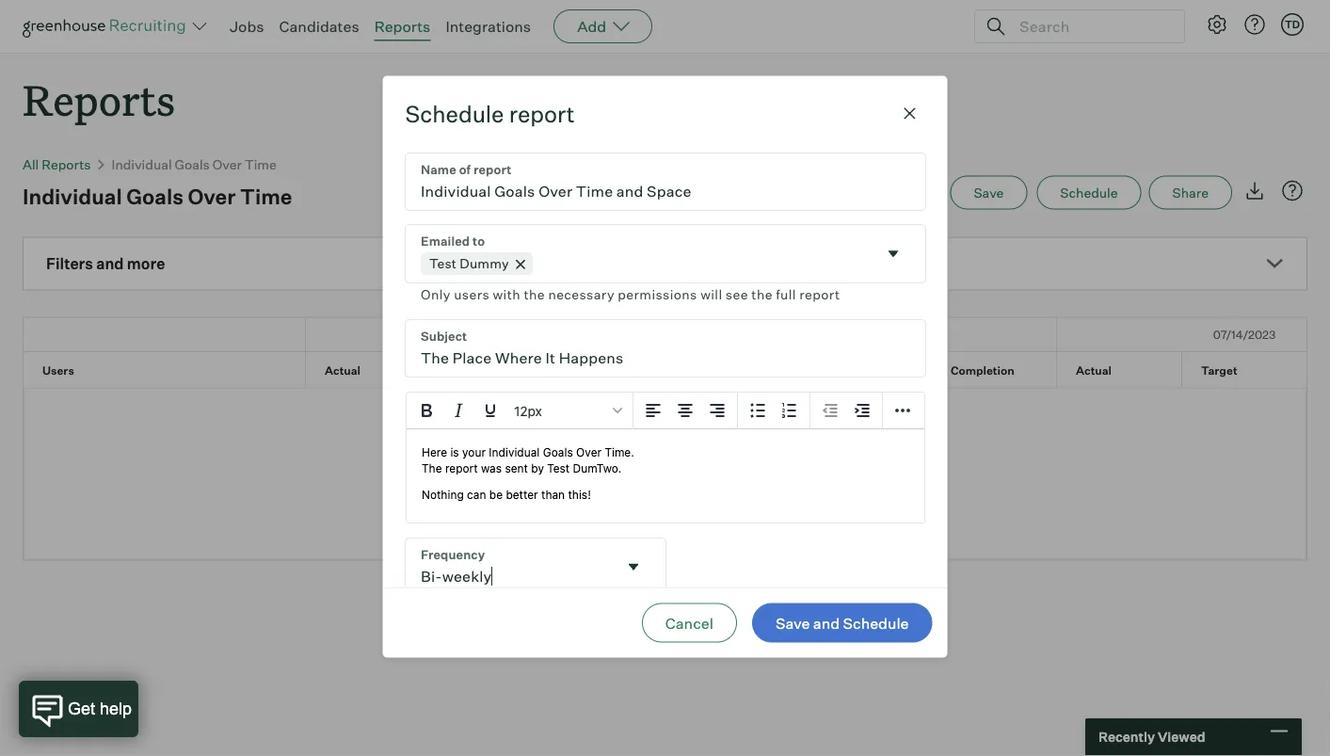 Task type: vqa. For each thing, say whether or not it's contained in the screenshot.
the in
no



Task type: locate. For each thing, give the bounding box(es) containing it.
0 vertical spatial save
[[974, 184, 1004, 201]]

save and schedule this report to revisit it! element
[[950, 176, 1037, 210]]

1 vertical spatial and
[[813, 614, 840, 632]]

row containing users
[[24, 352, 1330, 387]]

filters and more
[[46, 254, 165, 273]]

all
[[23, 156, 39, 172]]

0 vertical spatial schedule
[[405, 99, 504, 127]]

no
[[616, 464, 636, 483]]

0 vertical spatial report
[[509, 99, 575, 127]]

0 vertical spatial individual goals over time
[[112, 156, 277, 172]]

and inside button
[[813, 614, 840, 632]]

and for save
[[813, 614, 840, 632]]

2 row from the top
[[24, 352, 1330, 387]]

1 horizontal spatial column header
[[682, 318, 1057, 351]]

1 vertical spatial individual
[[23, 183, 122, 209]]

0 horizontal spatial and
[[96, 254, 124, 273]]

toolbar
[[633, 392, 738, 429], [738, 392, 810, 429], [810, 392, 883, 429]]

2 the from the left
[[751, 286, 772, 302]]

1 vertical spatial schedule
[[1061, 184, 1118, 201]]

reports
[[374, 17, 431, 36], [23, 72, 175, 127], [42, 156, 91, 172]]

1 horizontal spatial report
[[799, 286, 840, 302]]

full
[[776, 286, 796, 302]]

the right with
[[523, 286, 545, 302]]

time
[[245, 156, 277, 172], [240, 183, 292, 209]]

all reports
[[23, 156, 91, 172]]

1 horizontal spatial and
[[813, 614, 840, 632]]

row
[[24, 318, 1330, 351], [24, 352, 1330, 387]]

1 horizontal spatial save
[[974, 184, 1004, 201]]

1 horizontal spatial the
[[751, 286, 772, 302]]

actual
[[325, 363, 361, 377], [701, 363, 736, 377], [1076, 363, 1112, 377]]

individual
[[112, 156, 172, 172], [23, 183, 122, 209]]

0 vertical spatial reports
[[374, 17, 431, 36]]

schedule inside button
[[843, 614, 909, 632]]

individual goals over time
[[112, 156, 277, 172], [23, 183, 292, 209]]

1 horizontal spatial actual
[[701, 363, 736, 377]]

2 horizontal spatial actual
[[1076, 363, 1112, 377]]

found
[[674, 464, 715, 483]]

target
[[450, 363, 486, 377], [826, 363, 862, 377], [1201, 363, 1238, 377]]

reports link
[[374, 17, 431, 36]]

the left full
[[751, 286, 772, 302]]

cancel button
[[642, 603, 737, 643]]

3 target from the left
[[1201, 363, 1238, 377]]

2 target from the left
[[826, 363, 862, 377]]

over
[[213, 156, 242, 172], [188, 183, 236, 209]]

schedule inside button
[[1061, 184, 1118, 201]]

1 vertical spatial none field
[[405, 538, 665, 595]]

schedule report
[[405, 99, 575, 127]]

column header down more
[[24, 318, 306, 351]]

None text field
[[405, 153, 925, 209], [540, 251, 547, 274], [405, 538, 616, 595], [405, 153, 925, 209], [540, 251, 547, 274], [405, 538, 616, 595]]

column header
[[24, 318, 306, 351], [682, 318, 1057, 351]]

1 horizontal spatial schedule
[[843, 614, 909, 632]]

2 horizontal spatial schedule
[[1061, 184, 1118, 201]]

individual down all reports
[[23, 183, 122, 209]]

save
[[974, 184, 1004, 201], [776, 614, 810, 632]]

grid
[[24, 318, 1330, 388]]

0 vertical spatial row
[[24, 318, 1330, 351]]

12px
[[514, 402, 542, 418]]

candidates link
[[279, 17, 359, 36]]

0 vertical spatial and
[[96, 254, 124, 273]]

reports right candidates at the top left of the page
[[374, 17, 431, 36]]

2 toolbar from the left
[[738, 392, 810, 429]]

1 none field from the top
[[405, 224, 925, 305]]

0 horizontal spatial save
[[776, 614, 810, 632]]

cancel
[[666, 614, 714, 632]]

3 actual from the left
[[1076, 363, 1112, 377]]

1 vertical spatial report
[[799, 286, 840, 302]]

2 none field from the top
[[405, 538, 665, 595]]

column header down toggle flyout image
[[682, 318, 1057, 351]]

0 vertical spatial none field
[[405, 224, 925, 305]]

1 vertical spatial row
[[24, 352, 1330, 387]]

2 column header from the left
[[682, 318, 1057, 351]]

reports right all
[[42, 156, 91, 172]]

07/12/2023
[[462, 327, 524, 341]]

0 horizontal spatial actual
[[325, 363, 361, 377]]

0 horizontal spatial completion
[[575, 363, 639, 377]]

add button
[[554, 9, 653, 43]]

and
[[96, 254, 124, 273], [813, 614, 840, 632]]

only users with the necessary permissions will see the full report
[[420, 286, 840, 302]]

schedule button
[[1037, 176, 1142, 210]]

configure image
[[1206, 13, 1229, 36]]

schedule
[[405, 99, 504, 127], [1061, 184, 1118, 201], [843, 614, 909, 632]]

1 vertical spatial save
[[776, 614, 810, 632]]

share
[[1173, 184, 1209, 201]]

12px button
[[506, 394, 629, 426]]

None field
[[405, 224, 925, 305], [405, 538, 665, 595]]

1 row from the top
[[24, 318, 1330, 351]]

1 column header from the left
[[24, 318, 306, 351]]

individual right all reports
[[112, 156, 172, 172]]

2 vertical spatial schedule
[[843, 614, 909, 632]]

more
[[127, 254, 165, 273]]

1 horizontal spatial target
[[826, 363, 862, 377]]

0 horizontal spatial the
[[523, 286, 545, 302]]

0 horizontal spatial column header
[[24, 318, 306, 351]]

0 horizontal spatial schedule
[[405, 99, 504, 127]]

goals
[[175, 156, 210, 172], [126, 183, 184, 209]]

0 vertical spatial time
[[245, 156, 277, 172]]

save inside save and schedule button
[[776, 614, 810, 632]]

necessary
[[548, 286, 614, 302]]

1 vertical spatial goals
[[126, 183, 184, 209]]

report inside toggle flyout field
[[799, 286, 840, 302]]

data
[[639, 464, 671, 483]]

the
[[523, 286, 545, 302], [751, 286, 772, 302]]

row down permissions
[[24, 318, 1330, 351]]

1 vertical spatial individual goals over time
[[23, 183, 292, 209]]

None text field
[[405, 320, 925, 376]]

individual goals over time link
[[112, 156, 277, 172]]

2 actual from the left
[[701, 363, 736, 377]]

0 horizontal spatial target
[[450, 363, 486, 377]]

completion
[[575, 363, 639, 377], [951, 363, 1015, 377]]

1 horizontal spatial completion
[[951, 363, 1015, 377]]

3 toolbar from the left
[[810, 392, 883, 429]]

faq image
[[1281, 180, 1304, 202]]

users
[[453, 286, 489, 302]]

2 horizontal spatial target
[[1201, 363, 1238, 377]]

report
[[509, 99, 575, 127], [799, 286, 840, 302]]

candidates
[[279, 17, 359, 36]]

only
[[420, 286, 450, 302]]

save inside save button
[[974, 184, 1004, 201]]

1 completion from the left
[[575, 363, 639, 377]]

row up '12px' group
[[24, 352, 1330, 387]]

add
[[577, 17, 607, 36]]

schedule for schedule report
[[405, 99, 504, 127]]

1 toolbar from the left
[[633, 392, 738, 429]]

all reports link
[[23, 156, 91, 172]]

none field containing test dummy
[[405, 224, 925, 305]]

reports down greenhouse recruiting image
[[23, 72, 175, 127]]

12px toolbar
[[406, 392, 633, 429]]



Task type: describe. For each thing, give the bounding box(es) containing it.
td button
[[1281, 13, 1304, 36]]

1 target from the left
[[450, 363, 486, 377]]

0 vertical spatial individual
[[112, 156, 172, 172]]

1 vertical spatial reports
[[23, 72, 175, 127]]

td
[[1285, 18, 1300, 31]]

integrations link
[[446, 17, 531, 36]]

download image
[[1244, 180, 1266, 202]]

save and schedule button
[[752, 603, 933, 643]]

1 actual from the left
[[325, 363, 361, 377]]

1 vertical spatial time
[[240, 183, 292, 209]]

users
[[42, 363, 74, 377]]

and for filters
[[96, 254, 124, 273]]

row containing 07/12/2023
[[24, 318, 1330, 351]]

no data found
[[616, 464, 715, 483]]

viewed
[[1158, 729, 1206, 745]]

12px group
[[406, 392, 924, 429]]

0 vertical spatial over
[[213, 156, 242, 172]]

recently viewed
[[1099, 729, 1206, 745]]

save for save
[[974, 184, 1004, 201]]

with
[[492, 286, 520, 302]]

integrations
[[446, 17, 531, 36]]

permissions
[[618, 286, 697, 302]]

save button
[[950, 176, 1028, 210]]

close modal icon image
[[899, 102, 921, 125]]

share button
[[1149, 176, 1233, 210]]

grid containing 07/12/2023
[[24, 318, 1330, 388]]

1 the from the left
[[523, 286, 545, 302]]

toggle flyout image
[[624, 557, 643, 576]]

save and schedule
[[776, 614, 909, 632]]

filters
[[46, 254, 93, 273]]

07/14/2023
[[1213, 327, 1276, 341]]

none field toggle flyout
[[405, 224, 925, 305]]

0 horizontal spatial report
[[509, 99, 575, 127]]

recently
[[1099, 729, 1155, 745]]

Search text field
[[1015, 13, 1168, 40]]

2 vertical spatial reports
[[42, 156, 91, 172]]

toggle flyout image
[[884, 244, 903, 263]]

test
[[429, 255, 456, 271]]

greenhouse recruiting image
[[23, 15, 192, 38]]

jobs link
[[230, 17, 264, 36]]

dummy
[[459, 255, 509, 271]]

jobs
[[230, 17, 264, 36]]

see
[[725, 286, 748, 302]]

0 vertical spatial goals
[[175, 156, 210, 172]]

schedule for schedule
[[1061, 184, 1118, 201]]

save for save and schedule
[[776, 614, 810, 632]]

td button
[[1278, 9, 1308, 40]]

2 completion from the left
[[951, 363, 1015, 377]]

will
[[700, 286, 722, 302]]

test dummy
[[429, 255, 509, 271]]

1 vertical spatial over
[[188, 183, 236, 209]]



